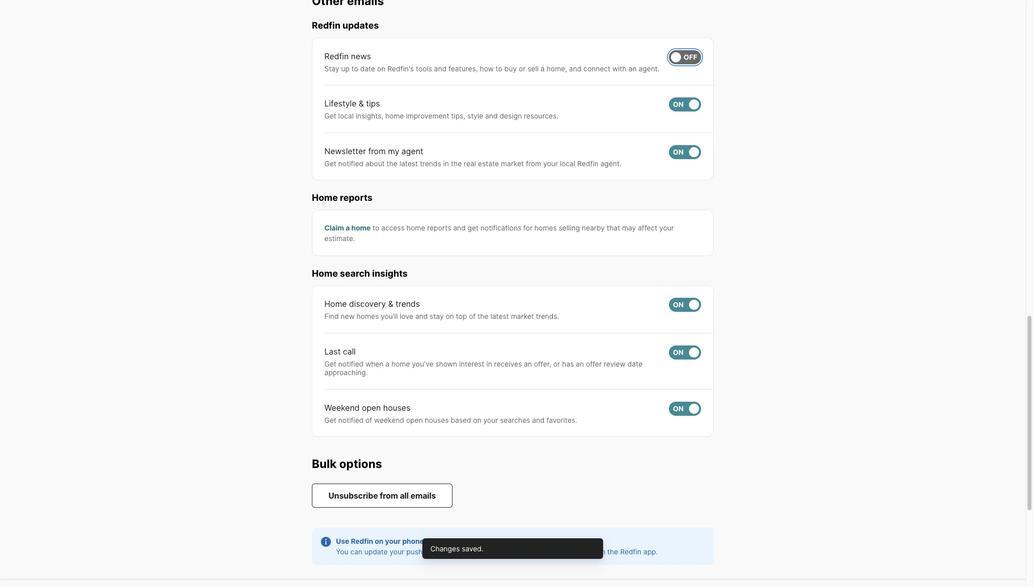 Task type: vqa. For each thing, say whether or not it's contained in the screenshot.
CONSTRUCTION
no



Task type: locate. For each thing, give the bounding box(es) containing it.
1 horizontal spatial notifications
[[481, 223, 522, 232]]

0 horizontal spatial latest
[[400, 159, 418, 168]]

of inside weekend open houses get notified of weekend open houses based on your searches and favorites.
[[366, 416, 372, 424]]

home right insights,
[[386, 112, 404, 120]]

0 vertical spatial houses
[[383, 403, 411, 413]]

and left get
[[453, 223, 466, 232]]

may
[[622, 223, 636, 232]]

your right affect
[[660, 223, 674, 232]]

an left offer,
[[524, 360, 532, 368]]

1 horizontal spatial of
[[469, 312, 476, 321]]

and inside to access home reports and get notifications for homes selling nearby that may affect your estimate.
[[453, 223, 466, 232]]

0 vertical spatial of
[[469, 312, 476, 321]]

from left the all in the left of the page
[[380, 491, 398, 501]]

notified inside last call get notified when a home you've shown interest in receives an offer, or has an offer review date approaching.
[[338, 360, 364, 368]]

notified
[[338, 159, 364, 168], [338, 360, 364, 368], [338, 416, 364, 424]]

1 horizontal spatial houses
[[425, 416, 449, 424]]

home up find
[[325, 299, 347, 309]]

0 vertical spatial notifications
[[481, 223, 522, 232]]

insights,
[[356, 112, 384, 120]]

from right estate
[[526, 159, 542, 168]]

agent. inside the redfin news stay up to date on redfin's tools and features, how to buy or sell a home, and connect with an agent.
[[639, 64, 660, 73]]

1 vertical spatial local
[[560, 159, 576, 168]]

get inside last call get notified when a home you've shown interest in receives an offer, or has an offer review date approaching.
[[325, 360, 336, 368]]

the right top
[[478, 312, 489, 321]]

trends up love
[[396, 299, 420, 309]]

in inside last call get notified when a home you've shown interest in receives an offer, or has an offer review date approaching.
[[487, 360, 492, 368]]

open up weekend
[[362, 403, 381, 413]]

and right searches
[[532, 416, 545, 424]]

or
[[519, 64, 526, 73], [554, 360, 560, 368]]

or left has
[[554, 360, 560, 368]]

the left app.
[[608, 548, 619, 556]]

homes
[[535, 223, 557, 232], [357, 312, 379, 321]]

2 horizontal spatial an
[[629, 64, 637, 73]]

shown
[[436, 360, 457, 368]]

0 horizontal spatial agent.
[[601, 159, 622, 168]]

my
[[388, 146, 400, 156]]

1 vertical spatial a
[[346, 223, 350, 232]]

1 vertical spatial home
[[312, 268, 338, 279]]

settings
[[517, 548, 545, 556]]

1 vertical spatial market
[[511, 312, 534, 321]]

and inside weekend open houses get notified of weekend open houses based on your searches and favorites.
[[532, 416, 545, 424]]

0 horizontal spatial to
[[352, 64, 358, 73]]

an
[[629, 64, 637, 73], [524, 360, 532, 368], [576, 360, 584, 368]]

0 horizontal spatial in
[[443, 159, 449, 168]]

on for lifestyle & tips
[[673, 100, 684, 109]]

local inside newsletter from my agent get notified about the latest trends in the real estate market from your local redfin agent.
[[560, 159, 576, 168]]

> right settings
[[547, 548, 551, 556]]

& up the you'll
[[388, 299, 394, 309]]

4 on from the top
[[673, 348, 684, 357]]

2 on from the top
[[673, 148, 684, 156]]

on up update
[[375, 537, 384, 546]]

notifications inside use redfin on your phone? you can update your push notifications in my redfin > settings > notifications on the redfin app.
[[425, 548, 466, 556]]

0 horizontal spatial houses
[[383, 403, 411, 413]]

4 get from the top
[[325, 416, 336, 424]]

a right the when
[[386, 360, 390, 368]]

changes
[[431, 544, 460, 553]]

0 horizontal spatial or
[[519, 64, 526, 73]]

1 horizontal spatial homes
[[535, 223, 557, 232]]

1 horizontal spatial >
[[547, 548, 551, 556]]

on for home discovery & trends
[[673, 301, 684, 309]]

lifestyle & tips get local insights, home improvement tips, style and design resources.
[[325, 99, 559, 120]]

notified down newsletter
[[338, 159, 364, 168]]

1 notified from the top
[[338, 159, 364, 168]]

home left 'search'
[[312, 268, 338, 279]]

1 horizontal spatial latest
[[491, 312, 509, 321]]

and inside lifestyle & tips get local insights, home improvement tips, style and design resources.
[[485, 112, 498, 120]]

0 vertical spatial local
[[338, 112, 354, 120]]

2 vertical spatial notified
[[338, 416, 364, 424]]

favorites.
[[547, 416, 578, 424]]

a
[[541, 64, 545, 73], [346, 223, 350, 232], [386, 360, 390, 368]]

homes down the discovery
[[357, 312, 379, 321]]

and right home,
[[569, 64, 582, 73]]

home right access
[[407, 223, 425, 232]]

home left you've
[[392, 360, 410, 368]]

and inside home discovery & trends find new homes you'll love and stay on top of the latest market trends.
[[415, 312, 428, 321]]

latest inside home discovery & trends find new homes you'll love and stay on top of the latest market trends.
[[491, 312, 509, 321]]

1 horizontal spatial date
[[628, 360, 643, 368]]

approaching.
[[325, 368, 368, 377]]

notifications inside to access home reports and get notifications for homes selling nearby that may affect your estimate.
[[481, 223, 522, 232]]

0 vertical spatial latest
[[400, 159, 418, 168]]

3 notified from the top
[[338, 416, 364, 424]]

1 horizontal spatial to
[[373, 223, 380, 232]]

from
[[368, 146, 386, 156], [526, 159, 542, 168], [380, 491, 398, 501]]

> left settings
[[511, 548, 515, 556]]

1 horizontal spatial reports
[[427, 223, 451, 232]]

your down resources.
[[543, 159, 558, 168]]

1 vertical spatial homes
[[357, 312, 379, 321]]

your inside newsletter from my agent get notified about the latest trends in the real estate market from your local redfin agent.
[[543, 159, 558, 168]]

on left top
[[446, 312, 454, 321]]

None checkbox
[[669, 50, 701, 64], [669, 145, 701, 159], [669, 402, 701, 416], [669, 50, 701, 64], [669, 145, 701, 159], [669, 402, 701, 416]]

houses
[[383, 403, 411, 413], [425, 416, 449, 424]]

1 vertical spatial notified
[[338, 360, 364, 368]]

get down 'lifestyle'
[[325, 112, 336, 120]]

0 horizontal spatial an
[[524, 360, 532, 368]]

1 vertical spatial from
[[526, 159, 542, 168]]

0 vertical spatial a
[[541, 64, 545, 73]]

agent.
[[639, 64, 660, 73], [601, 159, 622, 168]]

in left real on the left top of page
[[443, 159, 449, 168]]

2 notified from the top
[[338, 360, 364, 368]]

interest
[[459, 360, 485, 368]]

or inside the redfin news stay up to date on redfin's tools and features, how to buy or sell a home, and connect with an agent.
[[519, 64, 526, 73]]

phone?
[[402, 537, 428, 546]]

0 horizontal spatial homes
[[357, 312, 379, 321]]

open
[[362, 403, 381, 413], [406, 416, 423, 424]]

latest down agent
[[400, 159, 418, 168]]

market
[[501, 159, 524, 168], [511, 312, 534, 321]]

your inside to access home reports and get notifications for homes selling nearby that may affect your estimate.
[[660, 223, 674, 232]]

0 horizontal spatial a
[[346, 223, 350, 232]]

redfin inside newsletter from my agent get notified about the latest trends in the real estate market from your local redfin agent.
[[578, 159, 599, 168]]

a right sell in the top right of the page
[[541, 64, 545, 73]]

1 vertical spatial agent.
[[601, 159, 622, 168]]

trends
[[420, 159, 441, 168], [396, 299, 420, 309]]

1 horizontal spatial &
[[388, 299, 394, 309]]

your left searches
[[484, 416, 498, 424]]

1 horizontal spatial agent.
[[639, 64, 660, 73]]

1 vertical spatial notifications
[[425, 548, 466, 556]]

notified up approaching.
[[338, 360, 364, 368]]

1 vertical spatial reports
[[427, 223, 451, 232]]

0 horizontal spatial open
[[362, 403, 381, 413]]

market right estate
[[501, 159, 524, 168]]

get inside newsletter from my agent get notified about the latest trends in the real estate market from your local redfin agent.
[[325, 159, 336, 168]]

reports inside to access home reports and get notifications for homes selling nearby that may affect your estimate.
[[427, 223, 451, 232]]

selling
[[559, 223, 580, 232]]

based
[[451, 416, 471, 424]]

houses up weekend
[[383, 403, 411, 413]]

an right has
[[576, 360, 584, 368]]

1 vertical spatial trends
[[396, 299, 420, 309]]

market left trends.
[[511, 312, 534, 321]]

reports up claim a home
[[340, 193, 373, 203]]

and right love
[[415, 312, 428, 321]]

you
[[336, 548, 349, 556]]

to left access
[[373, 223, 380, 232]]

improvement
[[406, 112, 449, 120]]

1 vertical spatial date
[[628, 360, 643, 368]]

0 horizontal spatial notifications
[[425, 548, 466, 556]]

open right weekend
[[406, 416, 423, 424]]

from for emails
[[380, 491, 398, 501]]

0 vertical spatial notified
[[338, 159, 364, 168]]

1 horizontal spatial a
[[386, 360, 390, 368]]

0 horizontal spatial reports
[[340, 193, 373, 203]]

None checkbox
[[669, 98, 701, 112], [669, 298, 701, 312], [669, 346, 701, 360], [669, 98, 701, 112], [669, 298, 701, 312], [669, 346, 701, 360]]

0 vertical spatial home
[[312, 193, 338, 203]]

estimate.
[[325, 234, 355, 243]]

1 vertical spatial of
[[366, 416, 372, 424]]

home search insights
[[312, 268, 408, 279]]

in
[[443, 159, 449, 168], [487, 360, 492, 368], [468, 548, 473, 556]]

get down newsletter
[[325, 159, 336, 168]]

in for agent
[[443, 159, 449, 168]]

0 vertical spatial open
[[362, 403, 381, 413]]

notifications
[[481, 223, 522, 232], [425, 548, 466, 556]]

0 vertical spatial homes
[[535, 223, 557, 232]]

resources.
[[524, 112, 559, 120]]

on right notifications
[[597, 548, 606, 556]]

2 vertical spatial from
[[380, 491, 398, 501]]

my
[[475, 548, 485, 556]]

latest
[[400, 159, 418, 168], [491, 312, 509, 321]]

notifications left for
[[481, 223, 522, 232]]

last
[[325, 347, 341, 357]]

market inside home discovery & trends find new homes you'll love and stay on top of the latest market trends.
[[511, 312, 534, 321]]

you've
[[412, 360, 434, 368]]

claim a home
[[325, 223, 371, 232]]

redfin inside the redfin news stay up to date on redfin's tools and features, how to buy or sell a home, and connect with an agent.
[[325, 51, 349, 61]]

or left sell in the top right of the page
[[519, 64, 526, 73]]

new
[[341, 312, 355, 321]]

on right based
[[473, 416, 482, 424]]

receives
[[494, 360, 522, 368]]

1 horizontal spatial open
[[406, 416, 423, 424]]

home inside last call get notified when a home you've shown interest in receives an offer, or has an offer review date approaching.
[[392, 360, 410, 368]]

from up about
[[368, 146, 386, 156]]

1 vertical spatial houses
[[425, 416, 449, 424]]

your left push
[[390, 548, 405, 556]]

2 vertical spatial in
[[468, 548, 473, 556]]

on inside home discovery & trends find new homes you'll love and stay on top of the latest market trends.
[[446, 312, 454, 321]]

discovery
[[349, 299, 386, 309]]

home
[[312, 193, 338, 203], [312, 268, 338, 279], [325, 299, 347, 309]]

houses left based
[[425, 416, 449, 424]]

market inside newsletter from my agent get notified about the latest trends in the real estate market from your local redfin agent.
[[501, 159, 524, 168]]

bulk options
[[312, 457, 382, 471]]

or inside last call get notified when a home you've shown interest in receives an offer, or has an offer review date approaching.
[[554, 360, 560, 368]]

a up estimate. in the left top of the page
[[346, 223, 350, 232]]

latest right top
[[491, 312, 509, 321]]

0 vertical spatial date
[[360, 64, 375, 73]]

0 vertical spatial &
[[359, 99, 364, 109]]

1 vertical spatial &
[[388, 299, 394, 309]]

the inside home discovery & trends find new homes you'll love and stay on top of the latest market trends.
[[478, 312, 489, 321]]

and right style
[[485, 112, 498, 120]]

0 horizontal spatial &
[[359, 99, 364, 109]]

0 horizontal spatial local
[[338, 112, 354, 120]]

the left real on the left top of page
[[451, 159, 462, 168]]

1 horizontal spatial or
[[554, 360, 560, 368]]

0 horizontal spatial of
[[366, 416, 372, 424]]

weekend
[[325, 403, 360, 413]]

5 on from the top
[[673, 404, 684, 413]]

1 vertical spatial or
[[554, 360, 560, 368]]

2 vertical spatial a
[[386, 360, 390, 368]]

0 vertical spatial or
[[519, 64, 526, 73]]

0 vertical spatial from
[[368, 146, 386, 156]]

2 horizontal spatial a
[[541, 64, 545, 73]]

get down weekend
[[325, 416, 336, 424]]

notified down weekend
[[338, 416, 364, 424]]

to left buy
[[496, 64, 503, 73]]

1 vertical spatial in
[[487, 360, 492, 368]]

3 on from the top
[[673, 301, 684, 309]]

date right review
[[628, 360, 643, 368]]

of
[[469, 312, 476, 321], [366, 416, 372, 424]]

in left my
[[468, 548, 473, 556]]

on
[[673, 100, 684, 109], [673, 148, 684, 156], [673, 301, 684, 309], [673, 348, 684, 357], [673, 404, 684, 413]]

2 get from the top
[[325, 159, 336, 168]]

date down news
[[360, 64, 375, 73]]

notifications right push
[[425, 548, 466, 556]]

to
[[352, 64, 358, 73], [496, 64, 503, 73], [373, 223, 380, 232]]

3 get from the top
[[325, 360, 336, 368]]

on left redfin's
[[377, 64, 386, 73]]

0 vertical spatial trends
[[420, 159, 441, 168]]

of left weekend
[[366, 416, 372, 424]]

to right up
[[352, 64, 358, 73]]

weekend open houses get notified of weekend open houses based on your searches and favorites.
[[325, 403, 578, 424]]

0 vertical spatial agent.
[[639, 64, 660, 73]]

0 vertical spatial reports
[[340, 193, 373, 203]]

searches
[[500, 416, 530, 424]]

real
[[464, 159, 476, 168]]

& left "tips"
[[359, 99, 364, 109]]

0 horizontal spatial date
[[360, 64, 375, 73]]

from for agent
[[368, 146, 386, 156]]

0 vertical spatial market
[[501, 159, 524, 168]]

homes right for
[[535, 223, 557, 232]]

2 horizontal spatial in
[[487, 360, 492, 368]]

redfin updates
[[312, 20, 379, 31]]

trends down agent
[[420, 159, 441, 168]]

an right with
[[629, 64, 637, 73]]

1 on from the top
[[673, 100, 684, 109]]

redfin
[[312, 20, 341, 31], [325, 51, 349, 61], [578, 159, 599, 168], [351, 537, 373, 546], [487, 548, 509, 556], [621, 548, 642, 556]]

1 horizontal spatial in
[[468, 548, 473, 556]]

changes saved.
[[431, 544, 484, 553]]

1 vertical spatial latest
[[491, 312, 509, 321]]

home,
[[547, 64, 567, 73]]

offer,
[[534, 360, 552, 368]]

1 get from the top
[[325, 112, 336, 120]]

can
[[351, 548, 363, 556]]

2 vertical spatial home
[[325, 299, 347, 309]]

or for redfin news
[[519, 64, 526, 73]]

home up claim
[[312, 193, 338, 203]]

of right top
[[469, 312, 476, 321]]

in right interest
[[487, 360, 492, 368]]

home up estimate. in the left top of the page
[[352, 223, 371, 232]]

0 horizontal spatial >
[[511, 548, 515, 556]]

0 vertical spatial in
[[443, 159, 449, 168]]

with
[[613, 64, 627, 73]]

reports left get
[[427, 223, 451, 232]]

get
[[325, 112, 336, 120], [325, 159, 336, 168], [325, 360, 336, 368], [325, 416, 336, 424]]

affect
[[638, 223, 658, 232]]

in inside newsletter from my agent get notified about the latest trends in the real estate market from your local redfin agent.
[[443, 159, 449, 168]]

get down last
[[325, 360, 336, 368]]

and
[[434, 64, 447, 73], [569, 64, 582, 73], [485, 112, 498, 120], [453, 223, 466, 232], [415, 312, 428, 321], [532, 416, 545, 424]]

a inside the redfin news stay up to date on redfin's tools and features, how to buy or sell a home, and connect with an agent.
[[541, 64, 545, 73]]

1 horizontal spatial local
[[560, 159, 576, 168]]

in for notified
[[487, 360, 492, 368]]



Task type: describe. For each thing, give the bounding box(es) containing it.
home discovery & trends find new homes you'll love and stay on top of the latest market trends.
[[325, 299, 559, 321]]

date inside last call get notified when a home you've shown interest in receives an offer, or has an offer review date approaching.
[[628, 360, 643, 368]]

saved.
[[462, 544, 484, 553]]

on for newsletter from my agent
[[673, 148, 684, 156]]

emails
[[411, 491, 436, 501]]

buy
[[505, 64, 517, 73]]

unsubscribe
[[329, 491, 378, 501]]

features,
[[449, 64, 478, 73]]

tools
[[416, 64, 432, 73]]

top
[[456, 312, 467, 321]]

home inside lifestyle & tips get local insights, home improvement tips, style and design resources.
[[386, 112, 404, 120]]

sell
[[528, 64, 539, 73]]

up
[[341, 64, 350, 73]]

home inside home discovery & trends find new homes you'll love and stay on top of the latest market trends.
[[325, 299, 347, 309]]

on inside weekend open houses get notified of weekend open houses based on your searches and favorites.
[[473, 416, 482, 424]]

trends inside home discovery & trends find new homes you'll love and stay on top of the latest market trends.
[[396, 299, 420, 309]]

for
[[524, 223, 533, 232]]

use
[[336, 537, 349, 546]]

newsletter from my agent get notified about the latest trends in the real estate market from your local redfin agent.
[[325, 146, 622, 168]]

updates
[[343, 20, 379, 31]]

offer
[[586, 360, 602, 368]]

the down my
[[387, 159, 398, 168]]

on for weekend open houses
[[673, 404, 684, 413]]

stay
[[325, 64, 339, 73]]

estate
[[478, 159, 499, 168]]

call
[[343, 347, 356, 357]]

1 > from the left
[[511, 548, 515, 556]]

trends.
[[536, 312, 559, 321]]

push
[[406, 548, 423, 556]]

your up update
[[385, 537, 401, 546]]

2 horizontal spatial to
[[496, 64, 503, 73]]

date inside the redfin news stay up to date on redfin's tools and features, how to buy or sell a home, and connect with an agent.
[[360, 64, 375, 73]]

to inside to access home reports and get notifications for homes selling nearby that may affect your estimate.
[[373, 223, 380, 232]]

agent
[[402, 146, 424, 156]]

homes inside home discovery & trends find new homes you'll love and stay on top of the latest market trends.
[[357, 312, 379, 321]]

review
[[604, 360, 626, 368]]

your inside weekend open houses get notified of weekend open houses based on your searches and favorites.
[[484, 416, 498, 424]]

tips
[[366, 99, 380, 109]]

home reports
[[312, 193, 373, 203]]

in inside use redfin on your phone? you can update your push notifications in my redfin > settings > notifications on the redfin app.
[[468, 548, 473, 556]]

lifestyle
[[325, 99, 357, 109]]

get inside weekend open houses get notified of weekend open houses based on your searches and favorites.
[[325, 416, 336, 424]]

agent. inside newsletter from my agent get notified about the latest trends in the real estate market from your local redfin agent.
[[601, 159, 622, 168]]

claim
[[325, 223, 344, 232]]

stay
[[430, 312, 444, 321]]

use redfin on your phone? you can update your push notifications in my redfin > settings > notifications on the redfin app.
[[336, 537, 658, 556]]

find
[[325, 312, 339, 321]]

options
[[339, 457, 382, 471]]

of inside home discovery & trends find new homes you'll love and stay on top of the latest market trends.
[[469, 312, 476, 321]]

redfin's
[[388, 64, 414, 73]]

connect
[[584, 64, 611, 73]]

unsubscribe from all emails
[[329, 491, 436, 501]]

style
[[468, 112, 484, 120]]

notifications
[[553, 548, 595, 556]]

off
[[684, 53, 698, 61]]

notified inside newsletter from my agent get notified about the latest trends in the real estate market from your local redfin agent.
[[338, 159, 364, 168]]

get inside lifestyle & tips get local insights, home improvement tips, style and design resources.
[[325, 112, 336, 120]]

bulk
[[312, 457, 337, 471]]

newsletter
[[325, 146, 366, 156]]

an inside the redfin news stay up to date on redfin's tools and features, how to buy or sell a home, and connect with an agent.
[[629, 64, 637, 73]]

app.
[[644, 548, 658, 556]]

to access home reports and get notifications for homes selling nearby that may affect your estimate.
[[325, 223, 674, 243]]

how
[[480, 64, 494, 73]]

that
[[607, 223, 620, 232]]

has
[[562, 360, 574, 368]]

tips,
[[451, 112, 466, 120]]

get
[[468, 223, 479, 232]]

insights
[[372, 268, 408, 279]]

nearby
[[582, 223, 605, 232]]

1 horizontal spatial an
[[576, 360, 584, 368]]

home inside to access home reports and get notifications for homes selling nearby that may affect your estimate.
[[407, 223, 425, 232]]

on inside the redfin news stay up to date on redfin's tools and features, how to buy or sell a home, and connect with an agent.
[[377, 64, 386, 73]]

claim a home link
[[325, 223, 371, 232]]

last call get notified when a home you've shown interest in receives an offer, or has an offer review date approaching.
[[325, 347, 643, 377]]

redfin news stay up to date on redfin's tools and features, how to buy or sell a home, and connect with an agent.
[[325, 51, 660, 73]]

on for last call
[[673, 348, 684, 357]]

notified inside weekend open houses get notified of weekend open houses based on your searches and favorites.
[[338, 416, 364, 424]]

about
[[366, 159, 385, 168]]

and right tools
[[434, 64, 447, 73]]

when
[[366, 360, 384, 368]]

& inside home discovery & trends find new homes you'll love and stay on top of the latest market trends.
[[388, 299, 394, 309]]

& inside lifestyle & tips get local insights, home improvement tips, style and design resources.
[[359, 99, 364, 109]]

update
[[365, 548, 388, 556]]

homes inside to access home reports and get notifications for homes selling nearby that may affect your estimate.
[[535, 223, 557, 232]]

access
[[382, 223, 405, 232]]

news
[[351, 51, 371, 61]]

2 > from the left
[[547, 548, 551, 556]]

love
[[400, 312, 414, 321]]

latest inside newsletter from my agent get notified about the latest trends in the real estate market from your local redfin agent.
[[400, 159, 418, 168]]

you'll
[[381, 312, 398, 321]]

1 vertical spatial open
[[406, 416, 423, 424]]

or for last call
[[554, 360, 560, 368]]

design
[[500, 112, 522, 120]]

search
[[340, 268, 370, 279]]

the inside use redfin on your phone? you can update your push notifications in my redfin > settings > notifications on the redfin app.
[[608, 548, 619, 556]]

a inside last call get notified when a home you've shown interest in receives an offer, or has an offer review date approaching.
[[386, 360, 390, 368]]

weekend
[[374, 416, 404, 424]]

home for home reports
[[312, 193, 338, 203]]

home for home search insights
[[312, 268, 338, 279]]

all
[[400, 491, 409, 501]]

local inside lifestyle & tips get local insights, home improvement tips, style and design resources.
[[338, 112, 354, 120]]

trends inside newsletter from my agent get notified about the latest trends in the real estate market from your local redfin agent.
[[420, 159, 441, 168]]



